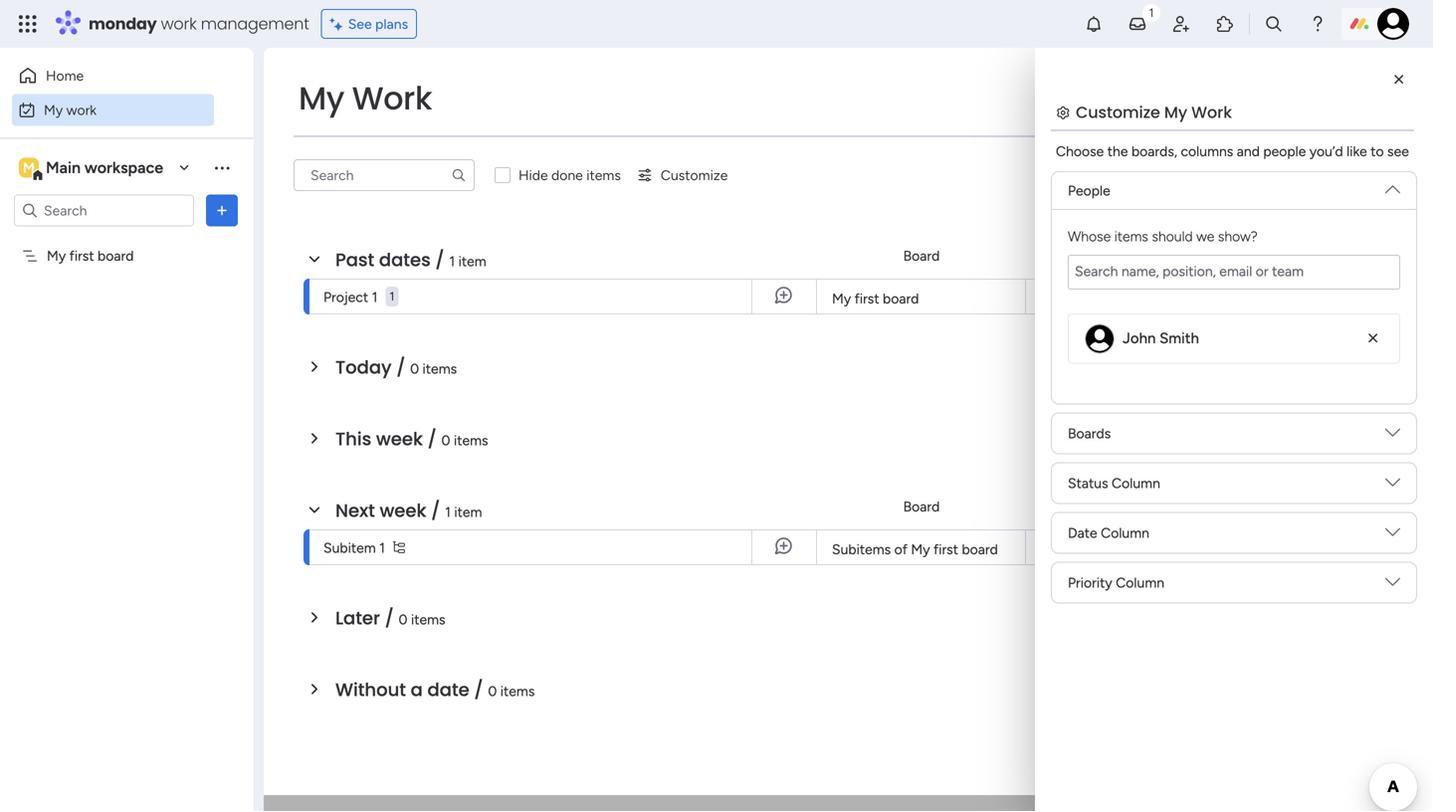 Task type: locate. For each thing, give the bounding box(es) containing it.
0 horizontal spatial board
[[98, 247, 134, 264]]

0
[[410, 360, 419, 377], [441, 432, 450, 449], [399, 611, 408, 628], [488, 683, 497, 700]]

0 vertical spatial week
[[376, 427, 423, 452]]

this week / 0 items
[[335, 427, 488, 452]]

1 vertical spatial month
[[1092, 541, 1129, 557]]

first inside my first board link
[[855, 290, 880, 307]]

this
[[1065, 291, 1088, 307], [335, 427, 371, 452], [1065, 541, 1088, 557]]

1 vertical spatial board
[[883, 290, 919, 307]]

this month up john smith icon
[[1065, 291, 1129, 307]]

2 vertical spatial dapulse dropdown down arrow image
[[1386, 575, 1400, 597]]

boards,
[[1132, 143, 1178, 160]]

0 vertical spatial first
[[69, 247, 94, 264]]

main content
[[264, 48, 1433, 811]]

0 vertical spatial this
[[1065, 291, 1088, 307]]

item inside the past dates / 1 item
[[458, 253, 486, 270]]

nov left 16
[[1377, 289, 1401, 305]]

to
[[1371, 143, 1384, 160]]

2 vertical spatial date
[[1068, 525, 1098, 541]]

board up subitems of my first board link
[[903, 498, 940, 515]]

1 vertical spatial my first board
[[832, 290, 919, 307]]

workspace options image
[[212, 158, 232, 177]]

1 vertical spatial date
[[1380, 498, 1409, 515]]

priority column
[[1068, 574, 1165, 591]]

date for past dates /
[[1380, 247, 1409, 264]]

workspace image
[[19, 157, 39, 179]]

items up this week / 0 items
[[423, 360, 457, 377]]

john smith image
[[1085, 324, 1115, 354]]

1 horizontal spatial work
[[161, 12, 197, 35]]

see plans
[[348, 15, 408, 32]]

0 vertical spatial this month
[[1065, 291, 1129, 307]]

group for next week /
[[1096, 498, 1135, 515]]

None search field
[[294, 159, 475, 191]]

my first board inside list box
[[47, 247, 134, 264]]

1 inside button
[[390, 289, 395, 304]]

work down plans
[[352, 76, 432, 120]]

week
[[376, 427, 423, 452], [380, 498, 426, 524]]

my inside button
[[44, 102, 63, 118]]

first
[[69, 247, 94, 264], [855, 290, 880, 307], [934, 541, 959, 558]]

customize
[[1076, 101, 1160, 123], [661, 167, 728, 184]]

1 vertical spatial customize
[[661, 167, 728, 184]]

board
[[903, 247, 940, 264], [903, 498, 940, 515]]

week up v2 subitems open icon
[[380, 498, 426, 524]]

main
[[46, 158, 81, 177]]

m
[[23, 159, 35, 176]]

0 right date
[[488, 683, 497, 700]]

2 vertical spatial column
[[1116, 574, 1165, 591]]

my work
[[299, 76, 432, 120]]

items
[[587, 167, 621, 184], [1115, 228, 1149, 245], [423, 360, 457, 377], [454, 432, 488, 449], [411, 611, 445, 628], [500, 683, 535, 700]]

0 inside "without a date / 0 items"
[[488, 683, 497, 700]]

subitems
[[832, 541, 891, 558]]

subitem 1
[[323, 539, 385, 556]]

nov 16
[[1377, 289, 1417, 305]]

select product image
[[18, 14, 38, 34]]

1
[[449, 253, 455, 270], [372, 289, 378, 306], [390, 289, 395, 304], [445, 504, 451, 521], [379, 539, 385, 556]]

of
[[894, 541, 908, 558]]

date
[[1380, 247, 1409, 264], [1380, 498, 1409, 515], [1068, 525, 1098, 541]]

nov
[[1377, 289, 1401, 305], [1376, 539, 1400, 555]]

1 right dates
[[449, 253, 455, 270]]

dapulse dropdown down arrow image up nov 23
[[1386, 475, 1400, 498]]

1 vertical spatial first
[[855, 290, 880, 307]]

/ right today
[[396, 355, 406, 380]]

items inside later / 0 items
[[411, 611, 445, 628]]

item down this week / 0 items
[[454, 504, 482, 521]]

customize for customize
[[661, 167, 728, 184]]

work up columns
[[1192, 101, 1232, 123]]

0 vertical spatial column
[[1112, 475, 1160, 492]]

0 horizontal spatial customize
[[661, 167, 728, 184]]

1 vertical spatial dapulse dropdown down arrow image
[[1386, 525, 1400, 547]]

1 horizontal spatial board
[[883, 290, 919, 307]]

work down home
[[66, 102, 97, 118]]

dapulse dropdown down arrow image for boards
[[1386, 426, 1400, 448]]

my
[[299, 76, 344, 120], [1164, 101, 1188, 123], [44, 102, 63, 118], [47, 247, 66, 264], [832, 290, 851, 307], [911, 541, 930, 558]]

subitems of my first board
[[832, 541, 998, 558]]

1 down this week / 0 items
[[445, 504, 451, 521]]

item right dates
[[458, 253, 486, 270]]

0 up next week / 1 item
[[441, 432, 450, 449]]

my first board
[[47, 247, 134, 264], [832, 290, 919, 307]]

done
[[551, 167, 583, 184]]

workspace selection element
[[19, 156, 166, 182]]

like
[[1347, 143, 1367, 160]]

dates
[[379, 247, 431, 273]]

item inside next week / 1 item
[[454, 504, 482, 521]]

1 vertical spatial column
[[1101, 525, 1150, 541]]

2 dapulse dropdown down arrow image from the top
[[1386, 525, 1400, 547]]

date down status
[[1068, 525, 1098, 541]]

nov 23
[[1376, 539, 1418, 555]]

nov for nov 16
[[1377, 289, 1401, 305]]

1 horizontal spatial first
[[855, 290, 880, 307]]

0 horizontal spatial my first board
[[47, 247, 134, 264]]

see plans button
[[321, 9, 417, 39]]

dapulse dropdown down arrow image left 23
[[1386, 525, 1400, 547]]

group down status column
[[1096, 498, 1135, 515]]

items right later
[[411, 611, 445, 628]]

nov left 23
[[1376, 539, 1400, 555]]

later
[[335, 606, 380, 631]]

column for priority column
[[1116, 574, 1165, 591]]

john smith image
[[1378, 8, 1409, 40]]

2 dapulse dropdown down arrow image from the top
[[1386, 426, 1400, 448]]

subitems of my first board link
[[829, 531, 1013, 566]]

dapulse dropdown down arrow image
[[1386, 174, 1400, 197], [1386, 426, 1400, 448], [1386, 575, 1400, 597]]

group
[[1096, 247, 1135, 264], [1096, 498, 1135, 515]]

0 vertical spatial item
[[458, 253, 486, 270]]

home
[[46, 67, 84, 84]]

0 vertical spatial date
[[1380, 247, 1409, 264]]

customize inside button
[[661, 167, 728, 184]]

column up priority column
[[1101, 525, 1150, 541]]

0 vertical spatial dapulse dropdown down arrow image
[[1386, 475, 1400, 498]]

notifications image
[[1084, 14, 1104, 34]]

dapulse dropdown down arrow image
[[1386, 475, 1400, 498], [1386, 525, 1400, 547]]

1 vertical spatial this month
[[1065, 541, 1129, 557]]

0 vertical spatial customize
[[1076, 101, 1160, 123]]

Search in workspace field
[[42, 199, 166, 222]]

this month
[[1065, 291, 1129, 307], [1065, 541, 1129, 557]]

/
[[435, 247, 445, 273], [396, 355, 406, 380], [428, 427, 437, 452], [431, 498, 440, 524], [385, 606, 394, 631], [474, 677, 483, 703]]

this up john smith icon
[[1065, 291, 1088, 307]]

1 down dates
[[390, 289, 395, 304]]

main workspace
[[46, 158, 163, 177]]

past dates / 1 item
[[335, 247, 486, 273]]

month up priority column
[[1092, 541, 1129, 557]]

management
[[201, 12, 309, 35]]

2 group from the top
[[1096, 498, 1135, 515]]

this up priority
[[1065, 541, 1088, 557]]

board
[[98, 247, 134, 264], [883, 290, 919, 307], [962, 541, 998, 558]]

1 dapulse dropdown down arrow image from the top
[[1386, 174, 1400, 197]]

this up next
[[335, 427, 371, 452]]

1 this month from the top
[[1065, 291, 1129, 307]]

item
[[458, 253, 486, 270], [454, 504, 482, 521]]

this month up priority
[[1065, 541, 1129, 557]]

1 vertical spatial nov
[[1376, 539, 1400, 555]]

column right status
[[1112, 475, 1160, 492]]

2 vertical spatial people
[[1244, 498, 1286, 515]]

status column
[[1068, 475, 1160, 492]]

search everything image
[[1264, 14, 1284, 34]]

2 board from the top
[[903, 498, 940, 515]]

0 horizontal spatial work
[[352, 76, 432, 120]]

2 vertical spatial first
[[934, 541, 959, 558]]

1 board from the top
[[903, 247, 940, 264]]

month up john smith icon
[[1092, 291, 1129, 307]]

1 vertical spatial board
[[903, 498, 940, 515]]

1 vertical spatial dapulse dropdown down arrow image
[[1386, 426, 1400, 448]]

0 right today
[[410, 360, 419, 377]]

people for next week /
[[1244, 498, 1286, 515]]

1 vertical spatial item
[[454, 504, 482, 521]]

whose items should we show?
[[1068, 228, 1258, 245]]

today / 0 items
[[335, 355, 457, 380]]

0 vertical spatial group
[[1096, 247, 1135, 264]]

customize my work
[[1076, 101, 1232, 123]]

2 vertical spatial this
[[1065, 541, 1088, 557]]

0 vertical spatial month
[[1092, 291, 1129, 307]]

1 inside the past dates / 1 item
[[449, 253, 455, 270]]

we
[[1197, 228, 1215, 245]]

1 group from the top
[[1096, 247, 1135, 264]]

0 inside today / 0 items
[[410, 360, 419, 377]]

workspace
[[85, 158, 163, 177]]

board up my first board link
[[903, 247, 940, 264]]

0 vertical spatial my first board
[[47, 247, 134, 264]]

status
[[1068, 475, 1108, 492]]

month
[[1092, 291, 1129, 307], [1092, 541, 1129, 557]]

customize button
[[629, 159, 736, 191]]

project
[[323, 289, 368, 306]]

none search field inside main content
[[294, 159, 475, 191]]

plans
[[375, 15, 408, 32]]

1 vertical spatial week
[[380, 498, 426, 524]]

0 horizontal spatial first
[[69, 247, 94, 264]]

0 vertical spatial board
[[903, 247, 940, 264]]

2 vertical spatial board
[[962, 541, 998, 558]]

1 vertical spatial people
[[1244, 247, 1286, 264]]

dapulse dropdown down arrow image for status column
[[1386, 475, 1400, 498]]

v2 overdue deadline image
[[1332, 287, 1348, 306]]

column
[[1112, 475, 1160, 492], [1101, 525, 1150, 541], [1116, 574, 1165, 591]]

items left should
[[1115, 228, 1149, 245]]

items right done
[[587, 167, 621, 184]]

group down whose
[[1096, 247, 1135, 264]]

monday work management
[[89, 12, 309, 35]]

/ right date
[[474, 677, 483, 703]]

0 vertical spatial dapulse dropdown down arrow image
[[1386, 174, 1400, 197]]

items inside "without a date / 0 items"
[[500, 683, 535, 700]]

work inside button
[[66, 102, 97, 118]]

1 vertical spatial group
[[1096, 498, 1135, 515]]

apps image
[[1215, 14, 1235, 34]]

option
[[0, 238, 254, 242]]

0 right later
[[399, 611, 408, 628]]

column right priority
[[1116, 574, 1165, 591]]

1 vertical spatial work
[[66, 102, 97, 118]]

work
[[161, 12, 197, 35], [66, 102, 97, 118]]

column for date column
[[1101, 525, 1150, 541]]

2 this month from the top
[[1065, 541, 1129, 557]]

2 horizontal spatial first
[[934, 541, 959, 558]]

/ down this week / 0 items
[[431, 498, 440, 524]]

a
[[411, 677, 423, 703]]

without a date / 0 items
[[335, 677, 535, 703]]

0 vertical spatial nov
[[1377, 289, 1401, 305]]

work for my
[[66, 102, 97, 118]]

0 vertical spatial board
[[98, 247, 134, 264]]

dapulse dropdown down arrow image for date column
[[1386, 525, 1400, 547]]

work
[[352, 76, 432, 120], [1192, 101, 1232, 123]]

date up the nov 16
[[1380, 247, 1409, 264]]

items up next week / 1 item
[[454, 432, 488, 449]]

main content containing past dates /
[[264, 48, 1433, 811]]

2 horizontal spatial board
[[962, 541, 998, 558]]

1 horizontal spatial customize
[[1076, 101, 1160, 123]]

people
[[1068, 182, 1111, 199], [1244, 247, 1286, 264], [1244, 498, 1286, 515]]

3 dapulse dropdown down arrow image from the top
[[1386, 575, 1400, 597]]

week down today / 0 items
[[376, 427, 423, 452]]

1 dapulse dropdown down arrow image from the top
[[1386, 475, 1400, 498]]

0 vertical spatial work
[[161, 12, 197, 35]]

items right date
[[500, 683, 535, 700]]

None text field
[[1068, 255, 1400, 290]]

item for past dates /
[[458, 253, 486, 270]]

priority
[[1068, 574, 1113, 591]]

group for past dates /
[[1096, 247, 1135, 264]]

work right the monday
[[161, 12, 197, 35]]

first inside subitems of my first board link
[[934, 541, 959, 558]]

today
[[335, 355, 392, 380]]

work for monday
[[161, 12, 197, 35]]

date column
[[1068, 525, 1150, 541]]

0 horizontal spatial work
[[66, 102, 97, 118]]

date up nov 23
[[1380, 498, 1409, 515]]

2 month from the top
[[1092, 541, 1129, 557]]



Task type: describe. For each thing, give the bounding box(es) containing it.
0 inside later / 0 items
[[399, 611, 408, 628]]

boards
[[1068, 425, 1111, 442]]

see
[[1388, 143, 1409, 160]]

1 image
[[1143, 1, 1161, 23]]

1 inside next week / 1 item
[[445, 504, 451, 521]]

week for next
[[380, 498, 426, 524]]

hide done items
[[519, 167, 621, 184]]

1 button
[[386, 279, 399, 315]]

items inside this week / 0 items
[[454, 432, 488, 449]]

0 inside this week / 0 items
[[441, 432, 450, 449]]

my work
[[44, 102, 97, 118]]

/ up next week / 1 item
[[428, 427, 437, 452]]

choose the boards, columns and people you'd like to see
[[1056, 143, 1409, 160]]

first inside 'my first board' list box
[[69, 247, 94, 264]]

date
[[428, 677, 470, 703]]

1 vertical spatial this
[[335, 427, 371, 452]]

my first board list box
[[0, 235, 254, 541]]

customize for customize my work
[[1076, 101, 1160, 123]]

next
[[335, 498, 375, 524]]

Filter dashboard by text search field
[[294, 159, 475, 191]]

next week / 1 item
[[335, 498, 482, 524]]

board for past dates /
[[903, 247, 940, 264]]

hide
[[519, 167, 548, 184]]

1 left v2 subitems open icon
[[379, 539, 385, 556]]

you'd
[[1310, 143, 1343, 160]]

0 vertical spatial people
[[1068, 182, 1111, 199]]

/ right later
[[385, 606, 394, 631]]

my first board link
[[829, 280, 1013, 316]]

my work button
[[12, 94, 214, 126]]

v2 subitems open image
[[393, 541, 405, 554]]

and
[[1237, 143, 1260, 160]]

should
[[1152, 228, 1193, 245]]

board inside subitems of my first board link
[[962, 541, 998, 558]]

options image
[[212, 201, 232, 220]]

column for status column
[[1112, 475, 1160, 492]]

/ right dates
[[435, 247, 445, 273]]

smith
[[1160, 329, 1199, 347]]

dapulse dropdown down arrow image for people
[[1386, 174, 1400, 197]]

board inside 'my first board' list box
[[98, 247, 134, 264]]

subitem
[[323, 539, 376, 556]]

search image
[[451, 167, 467, 183]]

23
[[1403, 539, 1418, 555]]

choose
[[1056, 143, 1104, 160]]

see
[[348, 15, 372, 32]]

john
[[1123, 329, 1156, 347]]

people for past dates /
[[1244, 247, 1286, 264]]

1 left 1 button
[[372, 289, 378, 306]]

without
[[335, 677, 406, 703]]

date for next week /
[[1380, 498, 1409, 515]]

item for next week /
[[454, 504, 482, 521]]

1 horizontal spatial work
[[1192, 101, 1232, 123]]

inbox image
[[1128, 14, 1148, 34]]

the
[[1108, 143, 1128, 160]]

board inside my first board link
[[883, 290, 919, 307]]

dapulse dropdown down arrow image for priority column
[[1386, 575, 1400, 597]]

show?
[[1218, 228, 1258, 245]]

16
[[1404, 289, 1417, 305]]

john smith link
[[1123, 329, 1199, 347]]

past
[[335, 247, 374, 273]]

nov for nov 23
[[1376, 539, 1400, 555]]

items inside today / 0 items
[[423, 360, 457, 377]]

Search name, position, email or team text field
[[1068, 255, 1400, 290]]

invite members image
[[1172, 14, 1191, 34]]

later / 0 items
[[335, 606, 445, 631]]

week for this
[[376, 427, 423, 452]]

monday
[[89, 12, 157, 35]]

project 1
[[323, 289, 378, 306]]

columns
[[1181, 143, 1234, 160]]

my inside list box
[[47, 247, 66, 264]]

people
[[1263, 143, 1306, 160]]

1 horizontal spatial my first board
[[832, 290, 919, 307]]

board for next week /
[[903, 498, 940, 515]]

john smith
[[1123, 329, 1199, 347]]

1 month from the top
[[1092, 291, 1129, 307]]

whose
[[1068, 228, 1111, 245]]

home button
[[12, 60, 214, 92]]

help image
[[1308, 14, 1328, 34]]



Task type: vqa. For each thing, say whether or not it's contained in the screenshot.
left (DAM)
no



